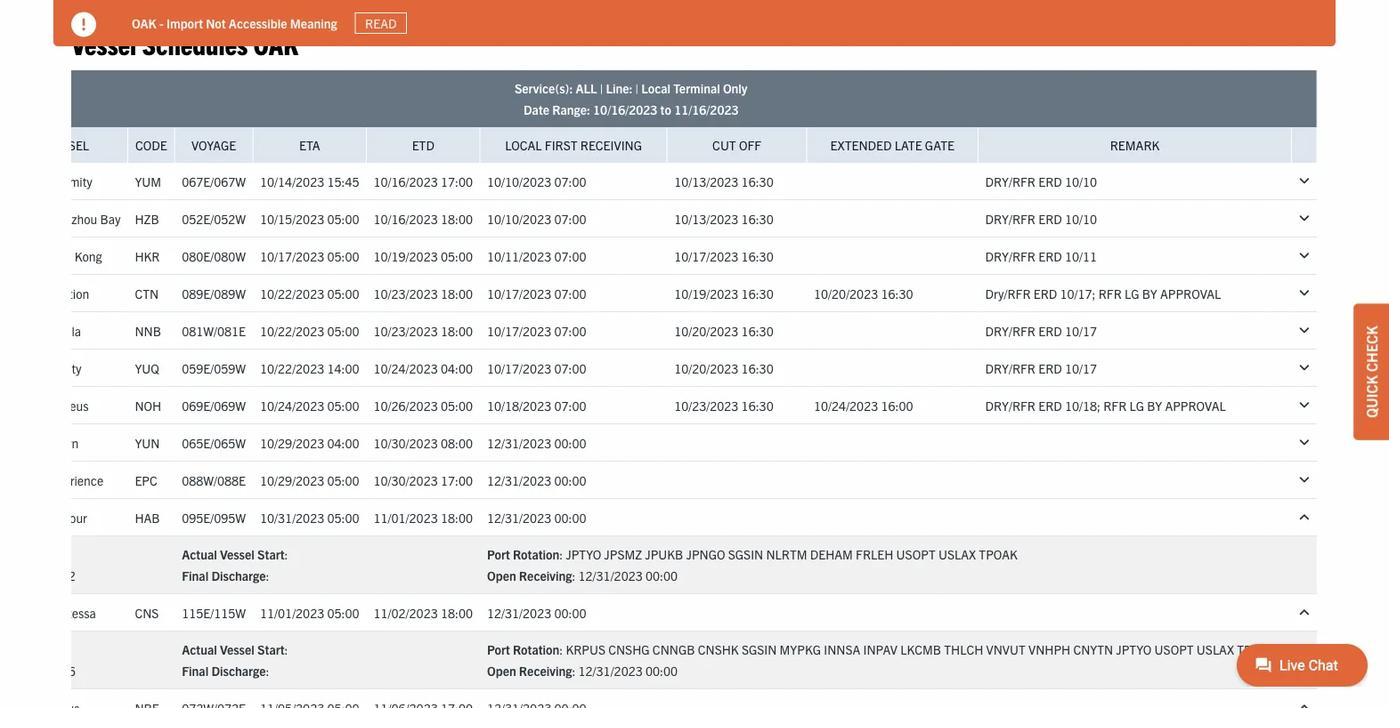 Task type: vqa. For each thing, say whether or not it's contained in the screenshot.
:
yes



Task type: describe. For each thing, give the bounding box(es) containing it.
10/11
[[1065, 247, 1098, 263]]

10/30/2023 08:00
[[374, 434, 473, 450]]

harbour
[[43, 509, 88, 525]]

read link for oak - import not accessible meaning
[[355, 12, 407, 34]]

10/16/2023 18:00
[[374, 210, 473, 226]]

10/23/2023 for 089e/089w
[[374, 285, 438, 301]]

10/10 for 10/16/2023 18:00
[[1065, 210, 1098, 226]]

actual for 9302152
[[182, 546, 217, 562]]

port rotation : krpus cnshg cnngb cnshk sgsin mypkg innsa inpav lkcmb thlch vnvut vnhph cnytn jptyo usopt uslax tpoak open receiving : 12/31/2023 00:00
[[488, 641, 1276, 679]]

10/22/2023 05:00 for 081w/081e
[[261, 322, 360, 338]]

uniformity
[[36, 173, 93, 189]]

10/17/2023 for 059e/059w
[[488, 360, 552, 376]]

10/19/2023 05:00
[[374, 247, 473, 263]]

10/20/2023 for 10/24/2023 04:00
[[675, 360, 739, 376]]

demurrage
[[235, 15, 296, 31]]

08:00
[[441, 434, 473, 450]]

10/17;
[[1061, 285, 1096, 301]]

trapac.com lfd & demurrage
[[132, 15, 296, 31]]

off
[[739, 136, 762, 153]]

10/22/2023 for 089e/089w
[[261, 285, 325, 301]]

12/31/2023 for 11/01/2023 18:00
[[488, 509, 552, 525]]

by for 10/18;
[[1148, 397, 1163, 413]]

orpheus
[[43, 397, 89, 413]]

rfr for 10/17;
[[1099, 285, 1122, 301]]

ym for ym ubiquity
[[16, 360, 34, 376]]

erd for 089e/089w
[[1034, 285, 1058, 301]]

uslax inside the port rotation : jptyo jpsmz jpukb jpngo sgsin nlrtm deham frleh usopt uslax tpoak open receiving : 12/31/2023 00:00
[[939, 546, 977, 562]]

jptyo inside the port rotation : jptyo jpsmz jpukb jpngo sgsin nlrtm deham frleh usopt uslax tpoak open receiving : 12/31/2023 00:00
[[566, 546, 602, 562]]

10/20/2023 for 10/23/2023 18:00
[[675, 322, 739, 338]]

one harbour
[[16, 509, 88, 525]]

rotation for : jptyo jpsmz jpukb jpngo sgsin nlrtm deham frleh usopt uslax tpoak
[[513, 546, 560, 562]]

oak - import not accessible meaning
[[132, 15, 337, 31]]

5 18:00 from the top
[[441, 604, 473, 620]]

1 vertical spatial local
[[506, 136, 542, 153]]

mypkg
[[780, 641, 822, 657]]

meaning
[[290, 15, 337, 31]]

ym for ym uniformity
[[16, 173, 34, 189]]

port for port rotation : jptyo jpsmz jpukb jpngo sgsin nlrtm deham frleh usopt uslax tpoak open receiving : 12/31/2023 00:00
[[488, 546, 511, 562]]

erd for 059e/059w
[[1039, 360, 1063, 376]]

unicorn
[[36, 434, 79, 450]]

00:00 for 11/01/2023 18:00
[[555, 509, 587, 525]]

12/31/2023 00:00 for 11/01/2023 18:00
[[488, 509, 587, 525]]

12/31/2023 00:00 for 10/30/2023 08:00
[[488, 434, 587, 450]]

089e/089w
[[182, 285, 246, 301]]

erd for 069e/069w
[[1039, 397, 1063, 413]]

10/10/2023 07:00 for 18:00
[[488, 210, 587, 226]]

import
[[166, 15, 203, 31]]

05:00 for 095e/095w
[[328, 509, 360, 525]]

10/24/2023 for 10/24/2023 04:00
[[374, 360, 438, 376]]

10/24/2023 05:00
[[261, 397, 360, 413]]

10/11/2023
[[488, 247, 552, 263]]

check
[[1362, 326, 1380, 372]]

10/29/2023 for 10/29/2023 04:00
[[261, 434, 325, 450]]

deham
[[811, 546, 853, 562]]

07:00 for 080e/080w
[[555, 247, 587, 263]]

16:30 for 052e/052w
[[742, 210, 774, 226]]

00:00 inside the port rotation : jptyo jpsmz jpukb jpngo sgsin nlrtm deham frleh usopt uslax tpoak open receiving : 12/31/2023 00:00
[[646, 567, 678, 584]]

not
[[206, 15, 226, 31]]

00:00 inside port rotation : krpus cnshg cnngb cnshk sgsin mypkg innsa inpav lkcmb thlch vnvut vnhph cnytn jptyo usopt uslax tpoak open receiving : 12/31/2023 00:00
[[646, 663, 678, 679]]

discharge for 9302152
[[212, 567, 266, 584]]

actual for 9293806
[[182, 641, 217, 657]]

10/30/2023 17:00
[[374, 472, 473, 488]]

10/24/2023 for 10/24/2023 16:00
[[814, 397, 879, 413]]

mol creation
[[16, 285, 90, 301]]

dry/rfr erd 10/11
[[986, 247, 1098, 263]]

lg for 10/17;
[[1125, 285, 1140, 301]]

nnb
[[135, 322, 162, 338]]

10/19/2023 for 10/19/2023 16:30
[[675, 285, 739, 301]]

10/11/2023 07:00
[[488, 247, 587, 263]]

1 horizontal spatial oak
[[253, 26, 298, 60]]

jptyo inside port rotation : krpus cnshg cnngb cnshk sgsin mypkg innsa inpav lkcmb thlch vnvut vnhph cnytn jptyo usopt uslax tpoak open receiving : 12/31/2023 00:00
[[1117, 641, 1152, 657]]

service(s):
[[515, 80, 573, 96]]

thlch
[[945, 641, 984, 657]]

receiving inside the port rotation : jptyo jpsmz jpukb jpngo sgsin nlrtm deham frleh usopt uslax tpoak open receiving : 12/31/2023 00:00
[[519, 567, 572, 584]]

052e/052w
[[182, 210, 246, 226]]

lg for 10/18;
[[1130, 397, 1145, 413]]

hzb
[[135, 210, 160, 226]]

10/14/2023
[[261, 173, 325, 189]]

12/31/2023 for 10/30/2023 17:00
[[488, 472, 552, 488]]

088w/088e
[[182, 472, 246, 488]]

experience
[[44, 472, 104, 488]]

10/13/2023 16:30 for 17:00
[[675, 173, 774, 189]]

10/24/2023 for 10/24/2023 05:00
[[261, 397, 325, 413]]

00:00 for 10/30/2023 08:00
[[555, 434, 587, 450]]

dry/rfr erd 10/10 for 10/16/2023 17:00
[[986, 173, 1098, 189]]

rotation for : krpus cnshg cnngb cnshk sgsin mypkg innsa inpav lkcmb thlch vnvut vnhph cnytn jptyo usopt uslax tpoak
[[513, 641, 560, 657]]

tpoak inside port rotation : krpus cnshg cnngb cnshk sgsin mypkg innsa inpav lkcmb thlch vnvut vnhph cnytn jptyo usopt uslax tpoak open receiving : 12/31/2023 00:00
[[1238, 641, 1276, 657]]

accessible
[[229, 15, 287, 31]]

0 vertical spatial receiving
[[581, 136, 642, 153]]

vnhph
[[1029, 641, 1071, 657]]

by for 10/17;
[[1143, 285, 1158, 301]]

17:00 for 10/16/2023 17:00
[[441, 173, 473, 189]]

uslax inside port rotation : krpus cnshg cnngb cnshk sgsin mypkg innsa inpav lkcmb thlch vnvut vnhph cnytn jptyo usopt uslax tpoak open receiving : 12/31/2023 00:00
[[1197, 641, 1235, 657]]

10/17 for 10/23/2023 18:00
[[1065, 322, 1098, 338]]

10/19/2023 for 10/19/2023 05:00
[[374, 247, 438, 263]]

05:00 for 088w/088e
[[328, 472, 360, 488]]

erd for 080e/080w
[[1039, 247, 1063, 263]]

final for 9302152
[[182, 567, 209, 584]]

ym unicorn
[[16, 434, 79, 450]]

cnshg
[[609, 641, 650, 657]]

ym for ym unicorn
[[16, 434, 34, 450]]

jpsmz
[[605, 546, 643, 562]]

10/17/2023 for 089e/089w
[[488, 285, 552, 301]]

local inside service(s): all | line: | local terminal only date range: 10/16/2023 to 11/16/2023
[[642, 80, 671, 96]]

12/31/2023 00:00 for 11/02/2023 18:00
[[488, 604, 587, 620]]

dry/rfr for 10/16/2023 17:00
[[986, 173, 1036, 189]]

16:00
[[882, 397, 914, 413]]

10/10/2023 for 17:00
[[488, 173, 552, 189]]

10/29/2023 05:00
[[261, 472, 360, 488]]

16:30 for 089e/089w
[[742, 285, 774, 301]]

one hangzhou bay
[[16, 210, 121, 226]]

10/17/2023 07:00 for 081w/081e
[[488, 322, 587, 338]]

10/18;
[[1065, 397, 1101, 413]]

service(s): all | line: | local terminal only date range: 10/16/2023 to 11/16/2023
[[515, 80, 748, 117]]

05:00 down 10/16/2023 18:00
[[441, 247, 473, 263]]

10/10/2023 07:00 for 17:00
[[488, 173, 587, 189]]

07:00 for 081w/081e
[[555, 322, 587, 338]]

all
[[576, 80, 598, 96]]

07:00 for 089e/089w
[[555, 285, 587, 301]]

kong
[[75, 247, 103, 263]]

terminal
[[674, 80, 721, 96]]

4 18:00 from the top
[[441, 509, 473, 525]]

quick check
[[1362, 326, 1380, 418]]

extended
[[831, 136, 892, 153]]

18:00 for 10/13/2023 16:30
[[441, 210, 473, 226]]

dry/rfr
[[986, 285, 1031, 301]]

10/14/2023 15:45
[[261, 173, 360, 189]]

16:30 for 067e/067w
[[742, 173, 774, 189]]

16:30 for 069e/069w
[[742, 397, 774, 413]]

: 9302152
[[19, 567, 76, 584]]

10/10 for 10/16/2023 17:00
[[1065, 173, 1098, 189]]

9293806
[[26, 663, 76, 679]]

nyk nebula
[[16, 322, 82, 338]]

line:
[[606, 80, 633, 96]]

inpav
[[864, 641, 898, 657]]

2 vertical spatial 10/23/2023
[[675, 397, 739, 413]]

quick
[[1362, 376, 1380, 418]]

10/23/2023 18:00 for 081w/081e
[[374, 322, 473, 338]]

cnytn
[[1074, 641, 1114, 657]]

11/01/2023 18:00
[[374, 509, 473, 525]]

: 9293806
[[19, 663, 76, 679]]

usopt inside port rotation : krpus cnshg cnngb cnshk sgsin mypkg innsa inpav lkcmb thlch vnvut vnhph cnytn jptyo usopt uslax tpoak open receiving : 12/31/2023 00:00
[[1155, 641, 1194, 657]]

10/29/2023 04:00
[[261, 434, 360, 450]]

dry/rfr for 10/23/2023 18:00
[[986, 322, 1036, 338]]

095e/095w
[[182, 509, 246, 525]]

erd for 081w/081e
[[1039, 322, 1063, 338]]

contessa
[[47, 604, 97, 620]]

10/17/2023 07:00 for 089e/089w
[[488, 285, 587, 301]]

mol experience
[[16, 472, 104, 488]]

16:30 for 080e/080w
[[742, 247, 774, 263]]

hkr
[[135, 247, 160, 263]]

04:00 for 10/29/2023 04:00
[[328, 434, 360, 450]]

trapac.com
[[132, 15, 196, 31]]

rfr for 10/18;
[[1104, 397, 1127, 413]]

sgsin for mypkg
[[742, 641, 777, 657]]

hangzhou
[[43, 210, 98, 226]]

16:30 for 081w/081e
[[742, 322, 774, 338]]

10/18/2023
[[488, 397, 552, 413]]

sgsin for nlrtm
[[729, 546, 764, 562]]

10/26/2023 05:00
[[374, 397, 473, 413]]

dry/rfr erd 10/17 for 10/24/2023 04:00
[[986, 360, 1098, 376]]

dry/rfr erd 10/10 for 10/16/2023 18:00
[[986, 210, 1098, 226]]

10/20/2023 16:30 for 18:00
[[675, 322, 774, 338]]



Task type: locate. For each thing, give the bounding box(es) containing it.
10/16/2023
[[594, 101, 658, 117], [374, 173, 438, 189], [374, 210, 438, 226]]

05:00 for 052e/052w
[[328, 210, 360, 226]]

actual down 095e/095w
[[182, 546, 217, 562]]

10/19/2023 down 10/16/2023 18:00
[[374, 247, 438, 263]]

12/31/2023 00:00 for 10/30/2023 17:00
[[488, 472, 587, 488]]

0 horizontal spatial 11/01/2023
[[261, 604, 325, 620]]

1 vertical spatial 10/20/2023 16:30
[[675, 322, 774, 338]]

discharge
[[212, 567, 266, 584], [212, 663, 266, 679]]

18:00 right 11/02/2023
[[441, 604, 473, 620]]

1 horizontal spatial uslax
[[1197, 641, 1235, 657]]

1 horizontal spatial 11/01/2023
[[374, 509, 438, 525]]

10/16/2023 down line:
[[594, 101, 658, 117]]

18:00 up 10/24/2023 04:00
[[441, 322, 473, 338]]

10/24/2023 down 10/22/2023 14:00
[[261, 397, 325, 413]]

1 dry/rfr erd 10/17 from the top
[[986, 322, 1098, 338]]

1 vertical spatial open
[[488, 663, 517, 679]]

10/24/2023 16:00
[[814, 397, 914, 413]]

2 | from the left
[[636, 80, 639, 96]]

0 vertical spatial actual vessel start : final discharge :
[[182, 546, 289, 584]]

port inside port rotation : krpus cnshg cnngb cnshk sgsin mypkg innsa inpav lkcmb thlch vnvut vnhph cnytn jptyo usopt uslax tpoak open receiving : 12/31/2023 00:00
[[488, 641, 511, 657]]

0 vertical spatial 10/29/2023
[[261, 434, 325, 450]]

discharge up 115e/115w at the bottom of page
[[212, 567, 266, 584]]

one orpheus
[[16, 397, 89, 413]]

2 10/23/2023 18:00 from the top
[[374, 322, 473, 338]]

| right all
[[600, 80, 603, 96]]

ctn
[[135, 285, 159, 301]]

05:00
[[328, 210, 360, 226], [328, 247, 360, 263], [441, 247, 473, 263], [328, 285, 360, 301], [328, 322, 360, 338], [328, 397, 360, 413], [441, 397, 473, 413], [328, 472, 360, 488], [328, 509, 360, 525], [328, 604, 360, 620]]

2 dry/rfr erd 10/17 from the top
[[986, 360, 1098, 376]]

receiving right first
[[581, 136, 642, 153]]

discharge down 115e/115w at the bottom of page
[[212, 663, 266, 679]]

4 07:00 from the top
[[555, 285, 587, 301]]

11/01/2023 for 11/01/2023 18:00
[[374, 509, 438, 525]]

2 vertical spatial 10/20/2023
[[675, 360, 739, 376]]

local first receiving
[[506, 136, 642, 153]]

10/13/2023 16:30 up 10/17/2023 16:30
[[675, 210, 774, 226]]

18:00
[[441, 210, 473, 226], [441, 285, 473, 301], [441, 322, 473, 338], [441, 509, 473, 525], [441, 604, 473, 620]]

receiving down krpus on the left bottom of the page
[[519, 663, 572, 679]]

10/16/2023 17:00
[[374, 173, 473, 189]]

0 vertical spatial rotation
[[513, 546, 560, 562]]

read for oak - import not accessible meaning
[[365, 15, 397, 31]]

10/23/2023 18:00 up 10/24/2023 04:00
[[374, 322, 473, 338]]

04:00 for 10/24/2023 04:00
[[441, 360, 473, 376]]

gate
[[925, 136, 955, 153]]

18:00 for 10/20/2023 16:30
[[441, 322, 473, 338]]

2 vertical spatial receiving
[[519, 663, 572, 679]]

5 07:00 from the top
[[555, 322, 587, 338]]

1 horizontal spatial |
[[636, 80, 639, 96]]

0 vertical spatial 10/13/2023 16:30
[[675, 173, 774, 189]]

-
[[159, 15, 164, 31]]

3 12/31/2023 00:00 from the top
[[488, 509, 587, 525]]

1 horizontal spatial 10/19/2023
[[675, 285, 739, 301]]

10/15/2023
[[261, 210, 325, 226]]

read for trapac.com lfd & demurrage
[[324, 15, 355, 31]]

actual vessel start : final discharge : for : 9293806
[[182, 641, 289, 679]]

start for 9293806
[[258, 641, 285, 657]]

final up 115e/115w at the bottom of page
[[182, 567, 209, 584]]

0 vertical spatial approval
[[1161, 285, 1222, 301]]

one left orpheus
[[16, 397, 41, 413]]

1 10/10/2023 from the top
[[488, 173, 552, 189]]

schedules
[[142, 26, 248, 60]]

2 final from the top
[[182, 663, 209, 679]]

3 dry/rfr from the top
[[986, 247, 1036, 263]]

10/13/2023 16:30 down cut
[[675, 173, 774, 189]]

1 vertical spatial 11/01/2023
[[261, 604, 325, 620]]

10/30/2023 up 11/01/2023 18:00
[[374, 472, 438, 488]]

14:00
[[328, 360, 360, 376]]

1 actual vessel start : final discharge : from the top
[[182, 546, 289, 584]]

18:00 for 10/19/2023 16:30
[[441, 285, 473, 301]]

1 horizontal spatial tpoak
[[1238, 641, 1276, 657]]

10/29/2023 for 10/29/2023 05:00
[[261, 472, 325, 488]]

07:00 for 069e/069w
[[555, 397, 587, 413]]

0 vertical spatial 10/17
[[1065, 322, 1098, 338]]

1 10/22/2023 from the top
[[261, 285, 325, 301]]

one for one orpheus
[[16, 397, 41, 413]]

10/22/2023 down 10/17/2023 05:00
[[261, 285, 325, 301]]

0 vertical spatial 10/16/2023
[[594, 101, 658, 117]]

17:00 down the '08:00'
[[441, 472, 473, 488]]

069e/069w
[[182, 397, 246, 413]]

1 12/31/2023 00:00 from the top
[[488, 434, 587, 450]]

15:45
[[328, 173, 360, 189]]

vessel schedules oak
[[71, 26, 298, 60]]

read
[[324, 15, 355, 31], [365, 15, 397, 31]]

1 18:00 from the top
[[441, 210, 473, 226]]

1 vertical spatial discharge
[[212, 663, 266, 679]]

read right demurrage
[[324, 15, 355, 31]]

05:00 up 14:00 at the bottom of page
[[328, 322, 360, 338]]

sgsin inside the port rotation : jptyo jpsmz jpukb jpngo sgsin nlrtm deham frleh usopt uslax tpoak open receiving : 12/31/2023 00:00
[[729, 546, 764, 562]]

local left first
[[506, 136, 542, 153]]

dry/rfr for 10/26/2023 05:00
[[986, 397, 1036, 413]]

10/22/2023 05:00 down 10/17/2023 05:00
[[261, 285, 360, 301]]

10/30/2023
[[374, 434, 438, 450], [374, 472, 438, 488]]

1 vertical spatial lg
[[1130, 397, 1145, 413]]

lg
[[1125, 285, 1140, 301], [1130, 397, 1145, 413]]

2 10/22/2023 05:00 from the top
[[261, 322, 360, 338]]

one left harbour
[[16, 509, 41, 525]]

ym left ubiquity
[[16, 360, 34, 376]]

10/10/2023 07:00
[[488, 173, 587, 189], [488, 210, 587, 226]]

1 discharge from the top
[[212, 567, 266, 584]]

jptyo left jpsmz on the left bottom of the page
[[566, 546, 602, 562]]

date
[[524, 101, 550, 117]]

3 ym from the top
[[16, 434, 34, 450]]

10/20/2023 16:30 for 04:00
[[675, 360, 774, 376]]

10/15/2023 05:00
[[261, 210, 360, 226]]

one left the hangzhou at the left of page
[[16, 210, 41, 226]]

jpukb
[[646, 546, 684, 562]]

1 10/23/2023 18:00 from the top
[[374, 285, 473, 301]]

3 18:00 from the top
[[441, 322, 473, 338]]

oak right &
[[253, 26, 298, 60]]

2 10/10/2023 07:00 from the top
[[488, 210, 587, 226]]

actual vessel start : final discharge : up 115e/115w at the bottom of page
[[182, 546, 289, 584]]

0 vertical spatial 10/22/2023
[[261, 285, 325, 301]]

1 10/30/2023 from the top
[[374, 434, 438, 450]]

10/17 for 10/24/2023 04:00
[[1065, 360, 1098, 376]]

10/17 down the 10/17;
[[1065, 322, 1098, 338]]

10/22/2023 14:00
[[261, 360, 360, 376]]

10/16/2023 down etd
[[374, 173, 438, 189]]

2 read from the left
[[365, 15, 397, 31]]

receiving up krpus on the left bottom of the page
[[519, 567, 572, 584]]

05:00 down '10/29/2023 04:00'
[[328, 472, 360, 488]]

local up 'to' at the left of the page
[[642, 80, 671, 96]]

18:00 down 10/16/2023 17:00
[[441, 210, 473, 226]]

1 10/17 from the top
[[1065, 322, 1098, 338]]

1 10/17/2023 07:00 from the top
[[488, 285, 587, 301]]

read right meaning
[[365, 15, 397, 31]]

2 open from the top
[[488, 663, 517, 679]]

1 10/13/2023 16:30 from the top
[[675, 173, 774, 189]]

dry/rfr for 10/24/2023 04:00
[[986, 360, 1036, 376]]

10/10/2023 07:00 down first
[[488, 173, 587, 189]]

7 07:00 from the top
[[555, 397, 587, 413]]

2 dry/rfr erd 10/10 from the top
[[986, 210, 1098, 226]]

10/30/2023 for 10/30/2023 08:00
[[374, 434, 438, 450]]

start down 11/01/2023 05:00
[[258, 641, 285, 657]]

0 vertical spatial 10/22/2023 05:00
[[261, 285, 360, 301]]

mol down ym unicorn
[[16, 472, 41, 488]]

1 vertical spatial 10/13/2023 16:30
[[675, 210, 774, 226]]

0 horizontal spatial read
[[324, 15, 355, 31]]

2 mol from the top
[[16, 472, 41, 488]]

05:00 for 081w/081e
[[328, 322, 360, 338]]

1 vertical spatial 10/17
[[1065, 360, 1098, 376]]

2 10/29/2023 from the top
[[261, 472, 325, 488]]

0 vertical spatial 10/20/2023
[[814, 285, 879, 301]]

10/26/2023
[[374, 397, 438, 413]]

innsa
[[824, 641, 861, 657]]

1 vertical spatial 04:00
[[328, 434, 360, 450]]

10/29/2023
[[261, 434, 325, 450], [261, 472, 325, 488]]

rotation
[[513, 546, 560, 562], [513, 641, 560, 657]]

115e/115w
[[182, 604, 246, 620]]

0 vertical spatial jptyo
[[566, 546, 602, 562]]

nyk
[[16, 322, 40, 338]]

ym left uniformity
[[16, 173, 34, 189]]

actual vessel start : final discharge : down 115e/115w at the bottom of page
[[182, 641, 289, 679]]

0 vertical spatial ym
[[16, 173, 34, 189]]

0 horizontal spatial jptyo
[[566, 546, 602, 562]]

hong
[[43, 247, 72, 263]]

dry/rfr for 10/16/2023 18:00
[[986, 210, 1036, 226]]

start for 9302152
[[258, 546, 285, 562]]

10/31/2023
[[261, 509, 325, 525]]

vessel down 115e/115w at the bottom of page
[[220, 641, 255, 657]]

uslax
[[939, 546, 977, 562], [1197, 641, 1235, 657]]

approval for dry/rfr erd 10/17; rfr lg by approval
[[1161, 285, 1222, 301]]

1 vertical spatial 10/29/2023
[[261, 472, 325, 488]]

11/16/2023
[[675, 101, 739, 117]]

12/31/2023
[[488, 434, 552, 450], [488, 472, 552, 488], [488, 509, 552, 525], [579, 567, 643, 584], [488, 604, 552, 620], [579, 663, 643, 679]]

10/24/2023 up 10/26/2023
[[374, 360, 438, 376]]

1 vertical spatial 10/10/2023 07:00
[[488, 210, 587, 226]]

2 07:00 from the top
[[555, 210, 587, 226]]

1 10/29/2023 from the top
[[261, 434, 325, 450]]

10/20/2023
[[814, 285, 879, 301], [675, 322, 739, 338], [675, 360, 739, 376]]

6 07:00 from the top
[[555, 360, 587, 376]]

10/24/2023 04:00
[[374, 360, 473, 376]]

17:00 up 10/16/2023 18:00
[[441, 173, 473, 189]]

late
[[895, 136, 923, 153]]

1 start from the top
[[258, 546, 285, 562]]

by right the 10/17;
[[1143, 285, 1158, 301]]

1 read link from the left
[[313, 12, 365, 34]]

10/13/2023 down cut
[[675, 173, 739, 189]]

1 open from the top
[[488, 567, 517, 584]]

1 vertical spatial 10/16/2023
[[374, 173, 438, 189]]

1 vertical spatial dry/rfr erd 10/10
[[986, 210, 1098, 226]]

1 vertical spatial receiving
[[519, 567, 572, 584]]

hab
[[135, 509, 160, 525]]

0 vertical spatial dry/rfr erd 10/10
[[986, 173, 1098, 189]]

10/10/2023 07:00 up 10/11/2023 07:00
[[488, 210, 587, 226]]

0 horizontal spatial |
[[600, 80, 603, 96]]

2 12/31/2023 00:00 from the top
[[488, 472, 587, 488]]

vessel down 095e/095w
[[220, 546, 255, 562]]

1 horizontal spatial 04:00
[[441, 360, 473, 376]]

1 vertical spatial 10/17/2023 07:00
[[488, 322, 587, 338]]

10/17/2023 07:00 for 059e/059w
[[488, 360, 587, 376]]

jpngo
[[687, 546, 726, 562]]

2 one from the top
[[16, 247, 41, 263]]

one left hong
[[16, 247, 41, 263]]

00:00 for 10/30/2023 17:00
[[555, 472, 587, 488]]

open inside the port rotation : jptyo jpsmz jpukb jpngo sgsin nlrtm deham frleh usopt uslax tpoak open receiving : 12/31/2023 00:00
[[488, 567, 517, 584]]

port inside the port rotation : jptyo jpsmz jpukb jpngo sgsin nlrtm deham frleh usopt uslax tpoak open receiving : 12/31/2023 00:00
[[488, 546, 511, 562]]

10/31/2023 05:00
[[261, 509, 360, 525]]

1 vertical spatial uslax
[[1197, 641, 1235, 657]]

18:00 down 10/30/2023 17:00
[[441, 509, 473, 525]]

10/23/2023
[[374, 285, 438, 301], [374, 322, 438, 338], [675, 397, 739, 413]]

10/23/2023 18:00 down 10/19/2023 05:00
[[374, 285, 473, 301]]

usopt inside the port rotation : jptyo jpsmz jpukb jpngo sgsin nlrtm deham frleh usopt uslax tpoak open receiving : 12/31/2023 00:00
[[897, 546, 936, 562]]

1 10/10/2023 07:00 from the top
[[488, 173, 587, 189]]

2 17:00 from the top
[[441, 472, 473, 488]]

vessel up uniformity
[[47, 136, 90, 153]]

05:00 down 14:00 at the bottom of page
[[328, 397, 360, 413]]

10/17 up 10/18;
[[1065, 360, 1098, 376]]

actual
[[182, 546, 217, 562], [182, 641, 217, 657]]

2 18:00 from the top
[[441, 285, 473, 301]]

05:00 left 11/02/2023
[[328, 604, 360, 620]]

sgsin inside port rotation : krpus cnshg cnngb cnshk sgsin mypkg innsa inpav lkcmb thlch vnvut vnhph cnytn jptyo usopt uslax tpoak open receiving : 12/31/2023 00:00
[[742, 641, 777, 657]]

3 07:00 from the top
[[555, 247, 587, 263]]

rotation left krpus on the left bottom of the page
[[513, 641, 560, 657]]

10/22/2023 for 081w/081e
[[261, 322, 325, 338]]

jptyo right cnytn
[[1117, 641, 1152, 657]]

1 10/13/2023 from the top
[[675, 173, 739, 189]]

2 vertical spatial 10/22/2023
[[261, 360, 325, 376]]

dry/rfr erd 10/18; rfr lg by approval
[[986, 397, 1226, 413]]

2 vertical spatial ym
[[16, 434, 34, 450]]

cut off
[[713, 136, 762, 153]]

mol for mol experience
[[16, 472, 41, 488]]

lg right the 10/17;
[[1125, 285, 1140, 301]]

1 vertical spatial sgsin
[[742, 641, 777, 657]]

&
[[224, 15, 232, 31]]

sgsin
[[729, 546, 764, 562], [742, 641, 777, 657]]

0 horizontal spatial 10/24/2023
[[261, 397, 325, 413]]

only
[[723, 80, 748, 96]]

1 actual from the top
[[182, 546, 217, 562]]

open inside port rotation : krpus cnshg cnngb cnshk sgsin mypkg innsa inpav lkcmb thlch vnvut vnhph cnytn jptyo usopt uslax tpoak open receiving : 12/31/2023 00:00
[[488, 663, 517, 679]]

read link for trapac.com lfd & demurrage
[[313, 12, 365, 34]]

10/23/2023 18:00
[[374, 285, 473, 301], [374, 322, 473, 338]]

10/16/2023 for 10/16/2023 18:00
[[374, 210, 438, 226]]

10/16/2023 for 10/16/2023 17:00
[[374, 173, 438, 189]]

usopt right the 'frleh'
[[897, 546, 936, 562]]

1 vertical spatial 10/13/2023
[[675, 210, 739, 226]]

2 ym from the top
[[16, 360, 34, 376]]

05:00 up the '08:00'
[[441, 397, 473, 413]]

0 vertical spatial mol
[[16, 285, 41, 301]]

2 actual vessel start : final discharge : from the top
[[182, 641, 289, 679]]

10/13/2023 16:30 for 18:00
[[675, 210, 774, 226]]

05:00 for 089e/089w
[[328, 285, 360, 301]]

10/22/2023 05:00 for 089e/089w
[[261, 285, 360, 301]]

epc
[[135, 472, 158, 488]]

0 vertical spatial 10/13/2023
[[675, 173, 739, 189]]

1 final from the top
[[182, 567, 209, 584]]

0 vertical spatial 10/19/2023
[[374, 247, 438, 263]]

11/01/2023 down 10/30/2023 17:00
[[374, 509, 438, 525]]

1 vertical spatial actual vessel start : final discharge :
[[182, 641, 289, 679]]

2 port from the top
[[488, 641, 511, 657]]

1 vertical spatial 10/19/2023
[[675, 285, 739, 301]]

05:00 down 10/15/2023 05:00
[[328, 247, 360, 263]]

1 vertical spatial start
[[258, 641, 285, 657]]

10/20/2023 16:30
[[814, 285, 914, 301], [675, 322, 774, 338], [675, 360, 774, 376]]

1 vertical spatial 10/22/2023
[[261, 322, 325, 338]]

one
[[16, 210, 41, 226], [16, 247, 41, 263], [16, 397, 41, 413], [16, 509, 41, 525]]

10/10
[[1065, 173, 1098, 189], [1065, 210, 1098, 226]]

05:00 down '10/29/2023 05:00'
[[328, 509, 360, 525]]

1 vertical spatial 10/10
[[1065, 210, 1098, 226]]

sgsin right the cnshk
[[742, 641, 777, 657]]

1 vertical spatial rfr
[[1104, 397, 1127, 413]]

extended late gate
[[831, 136, 955, 153]]

10/22/2023 up 10/24/2023 05:00
[[261, 360, 325, 376]]

read link right meaning
[[355, 12, 407, 34]]

rotation inside the port rotation : jptyo jpsmz jpukb jpngo sgsin nlrtm deham frleh usopt uslax tpoak open receiving : 12/31/2023 00:00
[[513, 546, 560, 562]]

cnshk
[[698, 641, 739, 657]]

yun
[[135, 434, 160, 450]]

07:00 for 052e/052w
[[555, 210, 587, 226]]

05:00 down 15:45
[[328, 210, 360, 226]]

10/23/2023 18:00 for 089e/089w
[[374, 285, 473, 301]]

1 10/10 from the top
[[1065, 173, 1098, 189]]

2 actual from the top
[[182, 641, 217, 657]]

12/31/2023 for 11/02/2023 18:00
[[488, 604, 552, 620]]

1 vertical spatial approval
[[1166, 397, 1226, 413]]

1 vertical spatial actual
[[182, 641, 217, 657]]

1 rotation from the top
[[513, 546, 560, 562]]

rfr right 10/18;
[[1104, 397, 1127, 413]]

open
[[488, 567, 517, 584], [488, 663, 517, 679]]

erd for 067e/067w
[[1039, 173, 1063, 189]]

one for one harbour
[[16, 509, 41, 525]]

rfr right the 10/17;
[[1099, 285, 1122, 301]]

2 10/13/2023 16:30 from the top
[[675, 210, 774, 226]]

nlrtm
[[767, 546, 808, 562]]

2 read link from the left
[[355, 12, 407, 34]]

1 10/22/2023 05:00 from the top
[[261, 285, 360, 301]]

0 vertical spatial uslax
[[939, 546, 977, 562]]

10/10/2023 down first
[[488, 173, 552, 189]]

10/10/2023 up 10/11/2023
[[488, 210, 552, 226]]

port rotation : jptyo jpsmz jpukb jpngo sgsin nlrtm deham frleh usopt uslax tpoak open receiving : 12/31/2023 00:00
[[488, 546, 1018, 584]]

1 horizontal spatial local
[[642, 80, 671, 96]]

1 | from the left
[[600, 80, 603, 96]]

1 vertical spatial rotation
[[513, 641, 560, 657]]

10/30/2023 down 10/26/2023
[[374, 434, 438, 450]]

lg right 10/18;
[[1130, 397, 1145, 413]]

receiving inside port rotation : krpus cnshg cnngb cnshk sgsin mypkg innsa inpav lkcmb thlch vnvut vnhph cnytn jptyo usopt uslax tpoak open receiving : 12/31/2023 00:00
[[519, 663, 572, 679]]

1 vertical spatial 10/30/2023
[[374, 472, 438, 488]]

2 vertical spatial 10/20/2023 16:30
[[675, 360, 774, 376]]

00:00 for 11/02/2023 18:00
[[555, 604, 587, 620]]

2 10/22/2023 from the top
[[261, 322, 325, 338]]

1 07:00 from the top
[[555, 173, 587, 189]]

10/29/2023 up 10/31/2023
[[261, 472, 325, 488]]

0 horizontal spatial oak
[[132, 15, 157, 31]]

0 vertical spatial 10/10/2023 07:00
[[488, 173, 587, 189]]

cut
[[713, 136, 737, 153]]

2 rotation from the top
[[513, 641, 560, 657]]

4 12/31/2023 00:00 from the top
[[488, 604, 587, 620]]

ym left unicorn
[[16, 434, 34, 450]]

sgsin right jpngo at the bottom
[[729, 546, 764, 562]]

1 vertical spatial port
[[488, 641, 511, 657]]

code
[[136, 136, 168, 153]]

by right 10/18;
[[1148, 397, 1163, 413]]

11/01/2023 05:00
[[261, 604, 360, 620]]

1 horizontal spatial 10/24/2023
[[374, 360, 438, 376]]

oak left -
[[132, 15, 157, 31]]

0 vertical spatial 10/23/2023 18:00
[[374, 285, 473, 301]]

tpoak
[[979, 546, 1018, 562], [1238, 641, 1276, 657]]

2 start from the top
[[258, 641, 285, 657]]

2 10/17/2023 07:00 from the top
[[488, 322, 587, 338]]

04:00 up 10/26/2023 05:00
[[441, 360, 473, 376]]

11/01/2023 right 115e/115w at the bottom of page
[[261, 604, 325, 620]]

05:00 for 115e/115w
[[328, 604, 360, 620]]

0 vertical spatial final
[[182, 567, 209, 584]]

10/24/2023
[[374, 360, 438, 376], [261, 397, 325, 413], [814, 397, 879, 413]]

0 vertical spatial 11/01/2023
[[374, 509, 438, 525]]

conti
[[16, 604, 44, 620]]

0 vertical spatial actual
[[182, 546, 217, 562]]

noh
[[135, 397, 162, 413]]

tpoak inside the port rotation : jptyo jpsmz jpukb jpngo sgsin nlrtm deham frleh usopt uslax tpoak open receiving : 12/31/2023 00:00
[[979, 546, 1018, 562]]

10/23/2023 for 081w/081e
[[374, 322, 438, 338]]

0 vertical spatial 10/10
[[1065, 173, 1098, 189]]

yum
[[135, 173, 162, 189]]

1 mol from the top
[[16, 285, 41, 301]]

2 vertical spatial 10/17/2023 07:00
[[488, 360, 587, 376]]

16:30 for 059e/059w
[[742, 360, 774, 376]]

12/31/2023 for 10/30/2023 08:00
[[488, 434, 552, 450]]

10/22/2023 up 10/22/2023 14:00
[[261, 322, 325, 338]]

5 dry/rfr from the top
[[986, 360, 1036, 376]]

0 vertical spatial by
[[1143, 285, 1158, 301]]

0 vertical spatial 10/20/2023 16:30
[[814, 285, 914, 301]]

10/24/2023 left the 16:00
[[814, 397, 879, 413]]

0 horizontal spatial 10/19/2023
[[374, 247, 438, 263]]

10/17/2023 for 081w/081e
[[488, 322, 552, 338]]

krpus
[[566, 641, 606, 657]]

ym uniformity
[[16, 173, 93, 189]]

0 vertical spatial start
[[258, 546, 285, 562]]

10/13/2023 for 10/16/2023 18:00
[[675, 210, 739, 226]]

0 horizontal spatial local
[[506, 136, 542, 153]]

range:
[[553, 101, 591, 117]]

18:00 down 10/19/2023 05:00
[[441, 285, 473, 301]]

12/31/2023 inside port rotation : krpus cnshg cnngb cnshk sgsin mypkg innsa inpav lkcmb thlch vnvut vnhph cnytn jptyo usopt uslax tpoak open receiving : 12/31/2023 00:00
[[579, 663, 643, 679]]

etd
[[412, 136, 435, 153]]

actual down 115e/115w at the bottom of page
[[182, 641, 217, 657]]

0 horizontal spatial 04:00
[[328, 434, 360, 450]]

3 10/22/2023 from the top
[[261, 360, 325, 376]]

0 horizontal spatial tpoak
[[979, 546, 1018, 562]]

1 vertical spatial 10/22/2023 05:00
[[261, 322, 360, 338]]

1 ym from the top
[[16, 173, 34, 189]]

1 vertical spatial tpoak
[[1238, 641, 1276, 657]]

10/29/2023 down 10/24/2023 05:00
[[261, 434, 325, 450]]

1 17:00 from the top
[[441, 173, 473, 189]]

| right line:
[[636, 80, 639, 96]]

:
[[285, 546, 289, 562], [560, 546, 563, 562], [19, 567, 23, 584], [266, 567, 270, 584], [572, 567, 576, 584], [285, 641, 289, 657], [560, 641, 563, 657], [19, 663, 23, 679], [266, 663, 270, 679], [572, 663, 576, 679]]

start down 10/31/2023
[[258, 546, 285, 562]]

6 dry/rfr from the top
[[986, 397, 1036, 413]]

to
[[661, 101, 672, 117]]

10/13/2023 up 10/17/2023 16:30
[[675, 210, 739, 226]]

2 10/13/2023 from the top
[[675, 210, 739, 226]]

3 10/17/2023 07:00 from the top
[[488, 360, 587, 376]]

1 horizontal spatial jptyo
[[1117, 641, 1152, 657]]

1 one from the top
[[16, 210, 41, 226]]

1 vertical spatial 10/23/2023 18:00
[[374, 322, 473, 338]]

10/17/2023 16:30
[[675, 247, 774, 263]]

12/31/2023 inside the port rotation : jptyo jpsmz jpukb jpngo sgsin nlrtm deham frleh usopt uslax tpoak open receiving : 12/31/2023 00:00
[[579, 567, 643, 584]]

1 vertical spatial final
[[182, 663, 209, 679]]

05:00 down 10/17/2023 05:00
[[328, 285, 360, 301]]

1 read from the left
[[324, 15, 355, 31]]

one for one hangzhou bay
[[16, 210, 41, 226]]

0 vertical spatial 04:00
[[441, 360, 473, 376]]

1 vertical spatial 10/10/2023
[[488, 210, 552, 226]]

remark
[[1111, 136, 1160, 153]]

dry/rfr erd 10/17 for 10/23/2023 18:00
[[986, 322, 1098, 338]]

frleh
[[856, 546, 894, 562]]

05:00 for 069e/069w
[[328, 397, 360, 413]]

04:00 down 10/24/2023 05:00
[[328, 434, 360, 450]]

1 vertical spatial dry/rfr erd 10/17
[[986, 360, 1098, 376]]

dry/rfr
[[986, 173, 1036, 189], [986, 210, 1036, 226], [986, 247, 1036, 263], [986, 322, 1036, 338], [986, 360, 1036, 376], [986, 397, 1036, 413]]

dry/rfr erd 10/17 up 10/18;
[[986, 360, 1098, 376]]

final for 9293806
[[182, 663, 209, 679]]

4 one from the top
[[16, 509, 41, 525]]

1 port from the top
[[488, 546, 511, 562]]

read link right demurrage
[[313, 12, 365, 34]]

2 10/17 from the top
[[1065, 360, 1098, 376]]

dry/rfr erd 10/17; rfr lg by approval
[[986, 285, 1222, 301]]

10/19/2023 down 10/17/2023 16:30
[[675, 285, 739, 301]]

1 dry/rfr erd 10/10 from the top
[[986, 173, 1098, 189]]

10/16/2023 inside service(s): all | line: | local terminal only date range: 10/16/2023 to 11/16/2023
[[594, 101, 658, 117]]

4 dry/rfr from the top
[[986, 322, 1036, 338]]

solid image
[[71, 12, 96, 37]]

2 vertical spatial 10/16/2023
[[374, 210, 438, 226]]

1 dry/rfr from the top
[[986, 173, 1036, 189]]

0 horizontal spatial uslax
[[939, 546, 977, 562]]

2 dry/rfr from the top
[[986, 210, 1036, 226]]

mol for mol creation
[[16, 285, 41, 301]]

0 vertical spatial 17:00
[[441, 173, 473, 189]]

rotation inside port rotation : krpus cnshg cnngb cnshk sgsin mypkg innsa inpav lkcmb thlch vnvut vnhph cnytn jptyo usopt uslax tpoak open receiving : 12/31/2023 00:00
[[513, 641, 560, 657]]

0 vertical spatial port
[[488, 546, 511, 562]]

0 vertical spatial 10/10/2023
[[488, 173, 552, 189]]

eta
[[300, 136, 321, 153]]

actual vessel start : final discharge : for : 9302152
[[182, 546, 289, 584]]

2 discharge from the top
[[212, 663, 266, 679]]

dry/rfr erd 10/17 down dry/rfr on the right top of page
[[986, 322, 1098, 338]]

0 vertical spatial dry/rfr erd 10/17
[[986, 322, 1098, 338]]

2 10/30/2023 from the top
[[374, 472, 438, 488]]

erd for 052e/052w
[[1039, 210, 1063, 226]]

2 10/10 from the top
[[1065, 210, 1098, 226]]

05:00 for 080e/080w
[[328, 247, 360, 263]]

0 vertical spatial usopt
[[897, 546, 936, 562]]

mol up nyk
[[16, 285, 41, 301]]

ym ubiquity
[[16, 360, 82, 376]]

1 vertical spatial ym
[[16, 360, 34, 376]]

10/22/2023 05:00 up 10/22/2023 14:00
[[261, 322, 360, 338]]

rotation left jpsmz on the left bottom of the page
[[513, 546, 560, 562]]

1 vertical spatial 10/23/2023
[[374, 322, 438, 338]]

vessel left -
[[71, 26, 136, 60]]

3 one from the top
[[16, 397, 41, 413]]

dry/rfr for 10/19/2023 05:00
[[986, 247, 1036, 263]]

10/30/2023 for 10/30/2023 17:00
[[374, 472, 438, 488]]

1 horizontal spatial usopt
[[1155, 641, 1194, 657]]

2 10/10/2023 from the top
[[488, 210, 552, 226]]

10/16/2023 up 10/19/2023 05:00
[[374, 210, 438, 226]]



